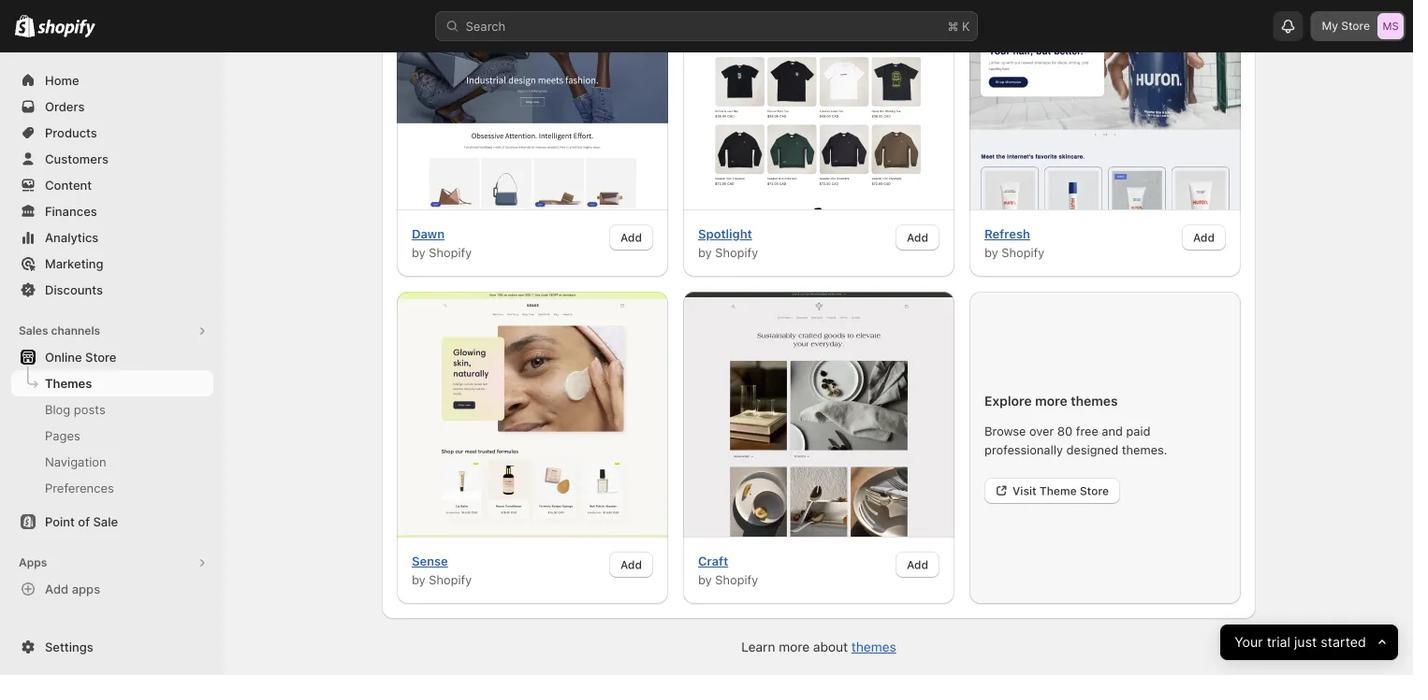 Task type: locate. For each thing, give the bounding box(es) containing it.
home link
[[11, 67, 213, 94]]

store for my store
[[1342, 19, 1370, 33]]

apps button
[[11, 550, 213, 577]]

1 horizontal spatial store
[[1342, 19, 1370, 33]]

shopify image
[[15, 15, 35, 37], [38, 19, 96, 38]]

point
[[45, 515, 75, 529]]

0 horizontal spatial store
[[85, 350, 116, 365]]

add apps
[[45, 582, 100, 597]]

0 horizontal spatial shopify image
[[15, 15, 35, 37]]

trial
[[1267, 635, 1291, 651]]

sales channels button
[[11, 318, 213, 344]]

customers link
[[11, 146, 213, 172]]

sales
[[19, 324, 48, 338]]

add
[[45, 582, 69, 597]]

your trial just started
[[1235, 635, 1366, 651]]

sale
[[93, 515, 118, 529]]

blog posts
[[45, 402, 106, 417]]

store right my at top right
[[1342, 19, 1370, 33]]

1 horizontal spatial shopify image
[[38, 19, 96, 38]]

store
[[1342, 19, 1370, 33], [85, 350, 116, 365]]

⌘
[[948, 19, 959, 33]]

0 vertical spatial store
[[1342, 19, 1370, 33]]

apps
[[72, 582, 100, 597]]

online
[[45, 350, 82, 365]]

store down sales channels button
[[85, 350, 116, 365]]

home
[[45, 73, 79, 88]]

online store
[[45, 350, 116, 365]]

1 vertical spatial store
[[85, 350, 116, 365]]

my store
[[1322, 19, 1370, 33]]

analytics
[[45, 230, 99, 245]]

posts
[[74, 402, 106, 417]]

products
[[45, 125, 97, 140]]

content link
[[11, 172, 213, 198]]

marketing
[[45, 256, 103, 271]]

navigation link
[[11, 449, 213, 475]]

add apps button
[[11, 577, 213, 603]]

orders
[[45, 99, 85, 114]]

of
[[78, 515, 90, 529]]

blog
[[45, 402, 70, 417]]



Task type: vqa. For each thing, say whether or not it's contained in the screenshot.
Of
yes



Task type: describe. For each thing, give the bounding box(es) containing it.
themes
[[45, 376, 92, 391]]

channels
[[51, 324, 100, 338]]

themes link
[[11, 371, 213, 397]]

settings link
[[11, 635, 213, 661]]

orders link
[[11, 94, 213, 120]]

point of sale button
[[0, 509, 225, 535]]

my
[[1322, 19, 1339, 33]]

point of sale
[[45, 515, 118, 529]]

content
[[45, 178, 92, 192]]

analytics link
[[11, 225, 213, 251]]

⌘ k
[[948, 19, 970, 33]]

marketing link
[[11, 251, 213, 277]]

sales channels
[[19, 324, 100, 338]]

products link
[[11, 120, 213, 146]]

online store link
[[11, 344, 213, 371]]

pages link
[[11, 423, 213, 449]]

point of sale link
[[11, 509, 213, 535]]

apps
[[19, 556, 47, 570]]

started
[[1321, 635, 1366, 651]]

preferences
[[45, 481, 114, 496]]

discounts link
[[11, 277, 213, 303]]

settings
[[45, 640, 93, 655]]

k
[[962, 19, 970, 33]]

just
[[1294, 635, 1317, 651]]

store for online store
[[85, 350, 116, 365]]

navigation
[[45, 455, 106, 469]]

finances
[[45, 204, 97, 219]]

pages
[[45, 429, 80, 443]]

customers
[[45, 152, 109, 166]]

search
[[466, 19, 506, 33]]

discounts
[[45, 283, 103, 297]]

preferences link
[[11, 475, 213, 502]]

blog posts link
[[11, 397, 213, 423]]

your
[[1235, 635, 1263, 651]]

my store image
[[1378, 13, 1404, 39]]

finances link
[[11, 198, 213, 225]]

your trial just started button
[[1220, 625, 1398, 661]]



